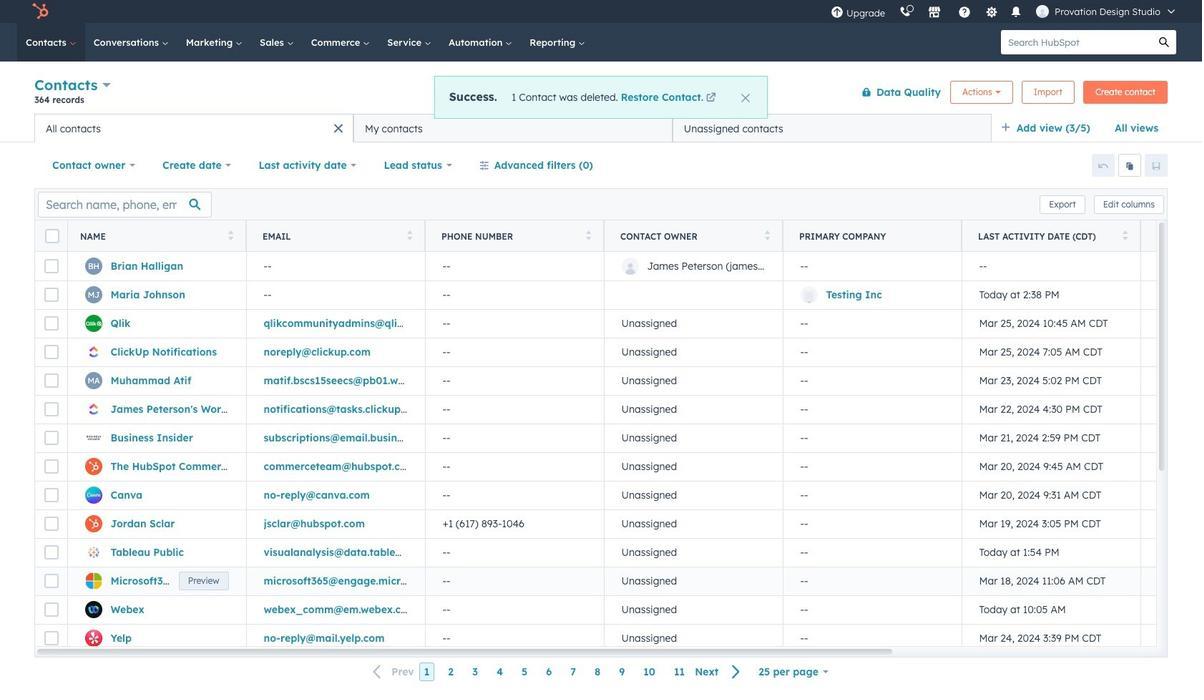 Task type: describe. For each thing, give the bounding box(es) containing it.
press to sort. image for 3rd press to sort. element from right
[[586, 230, 591, 240]]

press to sort. image for 4th press to sort. element from the right
[[407, 230, 412, 240]]

press to sort. image for first press to sort. element from the right
[[1122, 230, 1128, 240]]

2 link opens in a new window image from the top
[[706, 93, 716, 104]]

marketplaces image
[[928, 6, 941, 19]]

1 press to sort. element from the left
[[228, 230, 233, 242]]

5 press to sort. element from the left
[[1122, 230, 1128, 242]]

Search name, phone, email addresses, or company search field
[[38, 191, 212, 217]]

3 press to sort. element from the left
[[586, 230, 591, 242]]



Task type: locate. For each thing, give the bounding box(es) containing it.
4 press to sort. element from the left
[[765, 230, 770, 242]]

banner
[[34, 73, 1168, 114]]

1 horizontal spatial press to sort. image
[[586, 230, 591, 240]]

Search HubSpot search field
[[1001, 30, 1152, 54]]

0 horizontal spatial press to sort. image
[[228, 230, 233, 240]]

2 horizontal spatial press to sort. image
[[1122, 230, 1128, 240]]

press to sort. image
[[228, 230, 233, 240], [765, 230, 770, 240]]

link opens in a new window image
[[706, 92, 716, 106], [706, 93, 716, 104]]

1 press to sort. image from the left
[[228, 230, 233, 240]]

menu
[[824, 0, 1185, 23]]

2 press to sort. element from the left
[[407, 230, 412, 242]]

2 press to sort. image from the left
[[586, 230, 591, 240]]

alert
[[434, 76, 768, 119]]

press to sort. element
[[228, 230, 233, 242], [407, 230, 412, 242], [586, 230, 591, 242], [765, 230, 770, 242], [1122, 230, 1128, 242]]

close image
[[741, 94, 750, 102]]

0 horizontal spatial press to sort. image
[[407, 230, 412, 240]]

1 link opens in a new window image from the top
[[706, 92, 716, 106]]

3 press to sort. image from the left
[[1122, 230, 1128, 240]]

press to sort. image
[[407, 230, 412, 240], [586, 230, 591, 240], [1122, 230, 1128, 240]]

pagination navigation
[[364, 662, 749, 682]]

1 horizontal spatial press to sort. image
[[765, 230, 770, 240]]

1 press to sort. image from the left
[[407, 230, 412, 240]]

column header
[[783, 220, 962, 252]]

james peterson image
[[1036, 5, 1049, 18]]

2 press to sort. image from the left
[[765, 230, 770, 240]]



Task type: vqa. For each thing, say whether or not it's contained in the screenshot.
4th the Press to sort. element from right
yes



